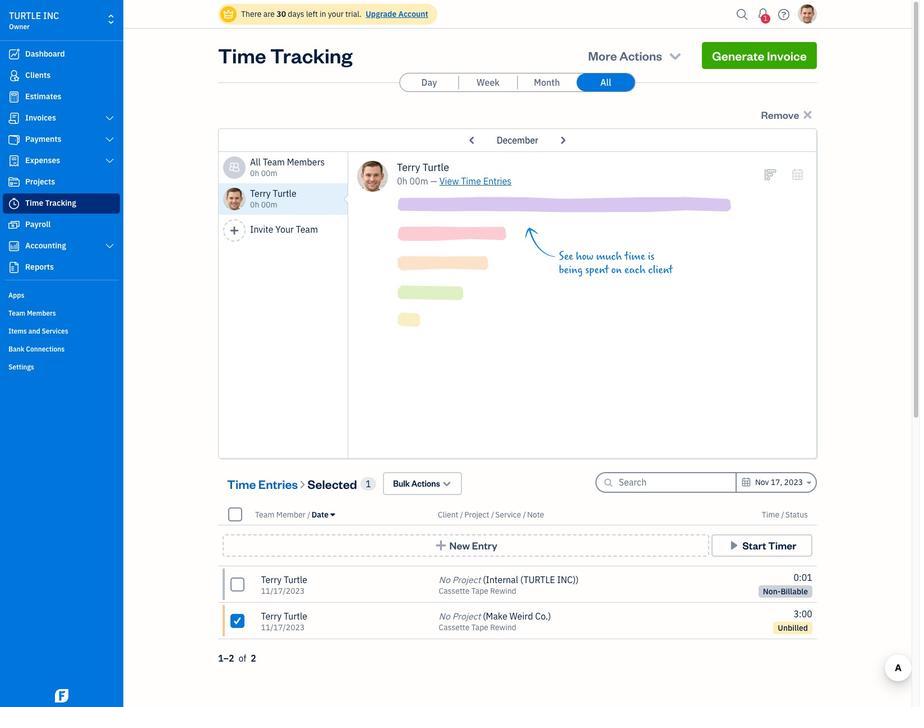 Task type: describe. For each thing, give the bounding box(es) containing it.
—
[[431, 176, 438, 187]]

team members
[[8, 309, 56, 318]]

chevrondown image
[[442, 478, 452, 490]]

go to help image
[[776, 6, 794, 23]]

generate invoice
[[713, 48, 808, 63]]

all for all
[[601, 77, 612, 88]]

team inside main element
[[8, 309, 25, 318]]

report image
[[7, 262, 21, 273]]

new
[[450, 539, 470, 552]]

11/17/2023 for make
[[261, 623, 305, 633]]

more actions
[[589, 48, 663, 63]]

bulk actions
[[394, 479, 440, 489]]

bank connections
[[8, 345, 65, 354]]

chevrondown image
[[668, 48, 684, 63]]

calendar image
[[742, 476, 752, 489]]

month link
[[518, 74, 577, 91]]

cassette for internal
[[439, 586, 470, 597]]

nov 17, 2023 button
[[737, 474, 817, 492]]

december
[[497, 135, 539, 146]]

team left member on the bottom left of the page
[[255, 510, 275, 520]]

being
[[560, 264, 583, 277]]

tape for make weird co.
[[472, 623, 489, 633]]

all team members 0h 00m
[[250, 157, 325, 178]]

items
[[8, 327, 27, 336]]

there
[[241, 9, 262, 19]]

are
[[264, 9, 275, 19]]

spent
[[586, 264, 609, 277]]

projects link
[[3, 172, 120, 193]]

time / status
[[763, 510, 809, 520]]

tracking inside main element
[[45, 198, 76, 208]]

4 / from the left
[[524, 510, 527, 520]]

turtle inside "terry turtle 0h 00m"
[[273, 188, 297, 199]]

new entry button
[[223, 535, 710, 557]]

1–2 of 2
[[218, 653, 256, 665]]

more
[[589, 48, 618, 63]]

time inside button
[[227, 476, 256, 492]]

new entry
[[450, 539, 498, 552]]

there are 30 days left in your trial. upgrade account
[[241, 9, 429, 19]]

cassette for make
[[439, 623, 470, 633]]

0:01
[[794, 572, 813, 584]]

date
[[312, 510, 329, 520]]

status
[[786, 510, 809, 520]]

and
[[28, 327, 40, 336]]

note link
[[528, 510, 545, 520]]

remove button
[[759, 106, 818, 124]]

) for internal (turtle inc)
[[576, 575, 579, 586]]

payments
[[25, 134, 61, 144]]

reports link
[[3, 258, 120, 278]]

caretdown image inside nov 17, 2023 dropdown button
[[806, 476, 812, 490]]

project for make
[[453, 611, 481, 622]]

billable
[[781, 587, 809, 597]]

account
[[399, 9, 429, 19]]

time inside main element
[[25, 198, 43, 208]]

rewind for internal
[[491, 586, 517, 597]]

1–2
[[218, 653, 234, 665]]

1 vertical spatial 1
[[366, 478, 371, 490]]

0h inside all team members 0h 00m
[[250, 168, 259, 178]]

entries inside terry turtle 0h 00m — view time entries
[[484, 176, 512, 187]]

( for make
[[483, 611, 486, 622]]

time down there at the left top
[[218, 42, 266, 68]]

date link
[[312, 510, 335, 520]]

see how much time is being spent on each client
[[560, 250, 673, 277]]

turtle
[[9, 10, 41, 21]]

0h for terry turtle 0h 00m
[[250, 200, 259, 210]]

terry turtle 0h 00m
[[250, 188, 297, 210]]

team inside "button"
[[296, 224, 318, 235]]

2023
[[785, 478, 804, 488]]

settings
[[8, 363, 34, 372]]

terry inside terry turtle 0h 00m — view time entries
[[397, 161, 421, 174]]

nov
[[756, 478, 770, 488]]

bulk
[[394, 479, 410, 489]]

estimate image
[[7, 91, 21, 103]]

invoices
[[25, 113, 56, 123]]

reports
[[25, 262, 54, 272]]

start timer button
[[712, 535, 813, 557]]

members inside all team members 0h 00m
[[287, 157, 325, 168]]

no project ( make weird co. ) cassette tape rewind
[[439, 611, 552, 633]]

services
[[42, 327, 68, 336]]

start timer
[[743, 539, 797, 552]]

17,
[[772, 478, 783, 488]]

time entries
[[227, 476, 298, 492]]

terry turtle 11/17/2023 for internal (turtle inc)
[[261, 575, 308, 597]]

terry turtle 11/17/2023 for make weird co.
[[261, 611, 308, 633]]

inc
[[43, 10, 59, 21]]

bank connections link
[[3, 341, 120, 358]]

freshbooks image
[[53, 690, 71, 703]]

client
[[649, 264, 673, 277]]

dashboard link
[[3, 44, 120, 65]]

time tracking inside the time tracking link
[[25, 198, 76, 208]]

projects
[[25, 177, 55, 187]]

days
[[288, 9, 305, 19]]

2
[[251, 653, 256, 665]]

entry
[[472, 539, 498, 552]]

upgrade account link
[[364, 9, 429, 19]]

0 vertical spatial project
[[465, 510, 490, 520]]

expense image
[[7, 155, 21, 167]]

(turtle
[[521, 575, 556, 586]]

11/17/2023 for internal
[[261, 586, 305, 597]]

actions for more actions
[[620, 48, 663, 63]]

chart image
[[7, 241, 21, 252]]

clients
[[25, 70, 51, 80]]

3:00
[[794, 609, 813, 620]]

timer image
[[7, 198, 21, 209]]

chart image
[[765, 168, 778, 181]]

much
[[597, 250, 623, 263]]

invite
[[250, 224, 274, 235]]

estimates link
[[3, 87, 120, 107]]

project link
[[465, 510, 492, 520]]

view
[[440, 176, 459, 187]]

time entries button
[[227, 475, 298, 493]]

play image
[[728, 540, 741, 552]]

expenses
[[25, 155, 60, 166]]

time
[[625, 250, 646, 263]]

day
[[422, 77, 437, 88]]

5 / from the left
[[782, 510, 785, 520]]

30
[[277, 9, 286, 19]]

items and services
[[8, 327, 68, 336]]

actions for bulk actions
[[412, 479, 440, 489]]

no for make weird co.
[[439, 611, 451, 622]]



Task type: vqa. For each thing, say whether or not it's contained in the screenshot.
estimate image
yes



Task type: locate. For each thing, give the bounding box(es) containing it.
crown image
[[223, 8, 235, 20]]

1 vertical spatial members
[[27, 309, 56, 318]]

2 vertical spatial chevron large down image
[[105, 242, 115, 251]]

selected
[[308, 476, 357, 492]]

tracking
[[270, 42, 353, 68], [45, 198, 76, 208]]

tape down 'make'
[[472, 623, 489, 633]]

1 horizontal spatial members
[[287, 157, 325, 168]]

chevron large down image up chevron large down image
[[105, 114, 115, 123]]

project down "new entry" button
[[453, 575, 481, 586]]

1 vertical spatial no
[[439, 611, 451, 622]]

1 tape from the top
[[472, 586, 489, 597]]

client / project / service / note
[[438, 510, 545, 520]]

week link
[[459, 74, 518, 91]]

actions inside more actions dropdown button
[[620, 48, 663, 63]]

actions
[[620, 48, 663, 63], [412, 479, 440, 489]]

no
[[439, 575, 451, 586], [439, 611, 451, 622]]

chevron large down image for expenses
[[105, 157, 115, 166]]

payroll link
[[3, 215, 120, 235]]

( left weird
[[483, 611, 486, 622]]

chevron large down image
[[105, 135, 115, 144]]

plus image for "new entry" button
[[435, 540, 448, 552]]

2 11/17/2023 from the top
[[261, 623, 305, 633]]

( inside the 'no project ( make weird co. ) cassette tape rewind'
[[483, 611, 486, 622]]

00m inside terry turtle 0h 00m — view time entries
[[410, 176, 429, 187]]

0 horizontal spatial entries
[[259, 476, 298, 492]]

make
[[486, 611, 508, 622]]

chevron large down image
[[105, 114, 115, 123], [105, 157, 115, 166], [105, 242, 115, 251]]

no project ( internal (turtle inc) ) cassette tape rewind
[[439, 575, 579, 597]]

0 horizontal spatial 1
[[366, 478, 371, 490]]

11/17/2023
[[261, 586, 305, 597], [261, 623, 305, 633]]

note
[[528, 510, 545, 520]]

1 left go to help image
[[764, 14, 768, 22]]

all down more
[[601, 77, 612, 88]]

caretdown image inside date link
[[331, 510, 335, 519]]

in
[[320, 9, 326, 19]]

/ left 'note'
[[524, 510, 527, 520]]

rewind inside the 'no project ( make weird co. ) cassette tape rewind'
[[491, 623, 517, 633]]

turtle inside terry turtle 0h 00m — view time entries
[[423, 161, 450, 174]]

project inside the 'no project ( make weird co. ) cassette tape rewind'
[[453, 611, 481, 622]]

members up "terry turtle 0h 00m"
[[287, 157, 325, 168]]

week
[[477, 77, 500, 88]]

0 horizontal spatial tracking
[[45, 198, 76, 208]]

1 left 'bulk'
[[366, 478, 371, 490]]

payment image
[[7, 134, 21, 145]]

1 chevron large down image from the top
[[105, 114, 115, 123]]

1 horizontal spatial time tracking
[[218, 42, 353, 68]]

rewind inside 'no project ( internal (turtle inc) ) cassette tape rewind'
[[491, 586, 517, 597]]

0 vertical spatial 1
[[764, 14, 768, 22]]

0h left —
[[397, 176, 408, 187]]

check image
[[233, 615, 243, 627]]

on
[[612, 264, 623, 277]]

caretdown image right date
[[331, 510, 335, 519]]

members up items and services on the top of the page
[[27, 309, 56, 318]]

cassette inside the 'no project ( make weird co. ) cassette tape rewind'
[[439, 623, 470, 633]]

1 vertical spatial chevron large down image
[[105, 157, 115, 166]]

0 vertical spatial entries
[[484, 176, 512, 187]]

rewind for make
[[491, 623, 517, 633]]

1 horizontal spatial 1
[[764, 14, 768, 22]]

previous month image
[[465, 131, 480, 149]]

1 vertical spatial plus image
[[435, 540, 448, 552]]

1 vertical spatial (
[[483, 611, 486, 622]]

users image
[[229, 161, 240, 175]]

2 ( from the top
[[483, 611, 486, 622]]

0 horizontal spatial members
[[27, 309, 56, 318]]

1 rewind from the top
[[491, 586, 517, 597]]

actions left chevrondown image
[[620, 48, 663, 63]]

team down the apps
[[8, 309, 25, 318]]

0 vertical spatial tracking
[[270, 42, 353, 68]]

members
[[287, 157, 325, 168], [27, 309, 56, 318]]

rewind down 'make'
[[491, 623, 517, 633]]

0 vertical spatial actions
[[620, 48, 663, 63]]

2 tape from the top
[[472, 623, 489, 633]]

items and services link
[[3, 323, 120, 340]]

1 cassette from the top
[[439, 586, 470, 597]]

time tracking
[[218, 42, 353, 68], [25, 198, 76, 208]]

0 vertical spatial plus image
[[229, 226, 240, 236]]

1 horizontal spatial )
[[576, 575, 579, 586]]

tape inside 'no project ( internal (turtle inc) ) cassette tape rewind'
[[472, 586, 489, 597]]

member
[[277, 510, 306, 520]]

time link
[[763, 510, 782, 520]]

all right users image
[[250, 157, 261, 168]]

0 horizontal spatial time tracking
[[25, 198, 76, 208]]

accounting link
[[3, 236, 120, 256]]

3 chevron large down image from the top
[[105, 242, 115, 251]]

2 no from the top
[[439, 611, 451, 622]]

2 rewind from the top
[[491, 623, 517, 633]]

chevron large down image for invoices
[[105, 114, 115, 123]]

your
[[328, 9, 344, 19]]

more actions button
[[579, 42, 694, 69]]

) right the '(turtle'
[[576, 575, 579, 586]]

calendar image
[[792, 168, 805, 181]]

0 horizontal spatial caretdown image
[[331, 510, 335, 519]]

0 vertical spatial caretdown image
[[806, 476, 812, 490]]

times image
[[802, 108, 815, 121]]

dashboard image
[[7, 49, 21, 60]]

0 horizontal spatial )
[[549, 611, 552, 622]]

bank
[[8, 345, 24, 354]]

team inside all team members 0h 00m
[[263, 157, 285, 168]]

/ left status link
[[782, 510, 785, 520]]

0 vertical spatial terry turtle 11/17/2023
[[261, 575, 308, 597]]

actions inside bulk actions "dropdown button"
[[412, 479, 440, 489]]

next month image
[[556, 131, 571, 149]]

client
[[438, 510, 459, 520]]

0 vertical spatial tape
[[472, 586, 489, 597]]

1 vertical spatial terry turtle 11/17/2023
[[261, 611, 308, 633]]

tracking down the projects link
[[45, 198, 76, 208]]

( inside 'no project ( internal (turtle inc) ) cassette tape rewind'
[[483, 575, 486, 586]]

1 button
[[755, 3, 773, 25]]

cassette inside 'no project ( internal (turtle inc) ) cassette tape rewind'
[[439, 586, 470, 597]]

tape inside the 'no project ( make weird co. ) cassette tape rewind'
[[472, 623, 489, 633]]

invoices link
[[3, 108, 120, 129]]

project right client
[[465, 510, 490, 520]]

1 / from the left
[[308, 510, 311, 520]]

money image
[[7, 219, 21, 231]]

1 horizontal spatial plus image
[[435, 540, 448, 552]]

dashboard
[[25, 49, 65, 59]]

caretdown image
[[806, 476, 812, 490], [331, 510, 335, 519]]

project for internal
[[453, 575, 481, 586]]

nov 17, 2023
[[756, 478, 804, 488]]

tracking down left
[[270, 42, 353, 68]]

unbilled
[[779, 624, 809, 634]]

2 chevron large down image from the top
[[105, 157, 115, 166]]

/ right client
[[461, 510, 464, 520]]

no down new
[[439, 575, 451, 586]]

connections
[[26, 345, 65, 354]]

month
[[534, 77, 561, 88]]

no for internal (turtle inc)
[[439, 575, 451, 586]]

time tracking down the projects link
[[25, 198, 76, 208]]

turtle
[[423, 161, 450, 174], [273, 188, 297, 199], [284, 575, 308, 586], [284, 611, 308, 622]]

0 vertical spatial (
[[483, 575, 486, 586]]

payroll
[[25, 219, 51, 230]]

plus image inside the invite your team "button"
[[229, 226, 240, 236]]

1 horizontal spatial all
[[601, 77, 612, 88]]

chevron large down image down payroll link at top
[[105, 242, 115, 251]]

terry
[[397, 161, 421, 174], [250, 188, 271, 199], [261, 575, 282, 586], [261, 611, 282, 622]]

no inside the 'no project ( make weird co. ) cassette tape rewind'
[[439, 611, 451, 622]]

rewind down "internal"
[[491, 586, 517, 597]]

chevron large down image for accounting
[[105, 242, 115, 251]]

1 terry turtle 11/17/2023 from the top
[[261, 575, 308, 597]]

status link
[[786, 510, 809, 520]]

inc)
[[558, 575, 576, 586]]

00m for terry turtle 0h 00m
[[261, 200, 278, 210]]

rewind
[[491, 586, 517, 597], [491, 623, 517, 633]]

1 horizontal spatial tracking
[[270, 42, 353, 68]]

remove
[[762, 108, 800, 121]]

1 vertical spatial 11/17/2023
[[261, 623, 305, 633]]

1 no from the top
[[439, 575, 451, 586]]

project image
[[7, 177, 21, 188]]

time left status link
[[763, 510, 780, 520]]

plus image left invite
[[229, 226, 240, 236]]

entries up team member /
[[259, 476, 298, 492]]

upgrade
[[366, 9, 397, 19]]

1 vertical spatial caretdown image
[[331, 510, 335, 519]]

view time entries button
[[440, 175, 512, 188]]

00m inside "terry turtle 0h 00m"
[[261, 200, 278, 210]]

tape down "internal"
[[472, 586, 489, 597]]

Search text field
[[619, 474, 736, 492]]

) inside the 'no project ( make weird co. ) cassette tape rewind'
[[549, 611, 552, 622]]

00m left —
[[410, 176, 429, 187]]

project left 'make'
[[453, 611, 481, 622]]

0h up invite
[[250, 200, 259, 210]]

) right weird
[[549, 611, 552, 622]]

/ left date
[[308, 510, 311, 520]]

tape
[[472, 586, 489, 597], [472, 623, 489, 633]]

2 / from the left
[[461, 510, 464, 520]]

00m up "terry turtle 0h 00m"
[[261, 168, 278, 178]]

plus image
[[229, 226, 240, 236], [435, 540, 448, 552]]

all
[[601, 77, 612, 88], [250, 157, 261, 168]]

chevron large down image down chevron large down image
[[105, 157, 115, 166]]

(
[[483, 575, 486, 586], [483, 611, 486, 622]]

0h inside "terry turtle 0h 00m"
[[250, 200, 259, 210]]

1 vertical spatial tape
[[472, 623, 489, 633]]

team up "terry turtle 0h 00m"
[[263, 157, 285, 168]]

co.
[[536, 611, 549, 622]]

0 vertical spatial cassette
[[439, 586, 470, 597]]

project inside 'no project ( internal (turtle inc) ) cassette tape rewind'
[[453, 575, 481, 586]]

plus image left new
[[435, 540, 448, 552]]

1 inside dropdown button
[[764, 14, 768, 22]]

1 11/17/2023 from the top
[[261, 586, 305, 597]]

search image
[[734, 6, 752, 23]]

entries down december at top right
[[484, 176, 512, 187]]

time inside terry turtle 0h 00m — view time entries
[[461, 176, 482, 187]]

no left 'make'
[[439, 611, 451, 622]]

all link
[[577, 74, 636, 91]]

time tracking down 30 at the left
[[218, 42, 353, 68]]

accounting
[[25, 241, 66, 251]]

of
[[239, 653, 247, 665]]

time tracking link
[[3, 194, 120, 214]]

plus image for the invite your team "button"
[[229, 226, 240, 236]]

/ left the service
[[492, 510, 495, 520]]

team member /
[[255, 510, 311, 520]]

/
[[308, 510, 311, 520], [461, 510, 464, 520], [492, 510, 495, 520], [524, 510, 527, 520], [782, 510, 785, 520]]

1 horizontal spatial caretdown image
[[806, 476, 812, 490]]

1 vertical spatial cassette
[[439, 623, 470, 633]]

0h inside terry turtle 0h 00m — view time entries
[[397, 176, 408, 187]]

terry inside "terry turtle 0h 00m"
[[250, 188, 271, 199]]

no inside 'no project ( internal (turtle inc) ) cassette tape rewind'
[[439, 575, 451, 586]]

( for internal
[[483, 575, 486, 586]]

0h for terry turtle 0h 00m — view time entries
[[397, 176, 408, 187]]

tape for internal (turtle inc)
[[472, 586, 489, 597]]

entries inside button
[[259, 476, 298, 492]]

main element
[[0, 0, 152, 708]]

00m inside all team members 0h 00m
[[261, 168, 278, 178]]

1 vertical spatial rewind
[[491, 623, 517, 633]]

1 vertical spatial tracking
[[45, 198, 76, 208]]

0 vertical spatial members
[[287, 157, 325, 168]]

0 horizontal spatial plus image
[[229, 226, 240, 236]]

terry turtle 11/17/2023
[[261, 575, 308, 597], [261, 611, 308, 633]]

trial.
[[346, 9, 362, 19]]

1 horizontal spatial actions
[[620, 48, 663, 63]]

expenses link
[[3, 151, 120, 171]]

0 vertical spatial all
[[601, 77, 612, 88]]

members inside main element
[[27, 309, 56, 318]]

turtle inc owner
[[9, 10, 59, 31]]

3 / from the left
[[492, 510, 495, 520]]

0 horizontal spatial all
[[250, 157, 261, 168]]

your
[[276, 224, 294, 235]]

0 vertical spatial 11/17/2023
[[261, 586, 305, 597]]

1 vertical spatial time tracking
[[25, 198, 76, 208]]

apps link
[[3, 287, 120, 304]]

invoice
[[768, 48, 808, 63]]

0 vertical spatial time tracking
[[218, 42, 353, 68]]

00m up invite
[[261, 200, 278, 210]]

caretdown image right 2023
[[806, 476, 812, 490]]

1 vertical spatial entries
[[259, 476, 298, 492]]

2 terry turtle 11/17/2023 from the top
[[261, 611, 308, 633]]

actions left chevrondown icon
[[412, 479, 440, 489]]

1 vertical spatial actions
[[412, 479, 440, 489]]

start
[[743, 539, 767, 552]]

1 ( from the top
[[483, 575, 486, 586]]

non-
[[764, 587, 781, 597]]

all inside all team members 0h 00m
[[250, 157, 261, 168]]

2 vertical spatial project
[[453, 611, 481, 622]]

) for make weird co.
[[549, 611, 552, 622]]

00m for terry turtle 0h 00m — view time entries
[[410, 176, 429, 187]]

( down entry
[[483, 575, 486, 586]]

time
[[218, 42, 266, 68], [461, 176, 482, 187], [25, 198, 43, 208], [227, 476, 256, 492], [763, 510, 780, 520]]

invite your team
[[250, 224, 318, 235]]

each
[[625, 264, 646, 277]]

0h right users image
[[250, 168, 259, 178]]

1 vertical spatial all
[[250, 157, 261, 168]]

0 vertical spatial )
[[576, 575, 579, 586]]

time right view
[[461, 176, 482, 187]]

client image
[[7, 70, 21, 81]]

0 vertical spatial chevron large down image
[[105, 114, 115, 123]]

owner
[[9, 22, 30, 31]]

0:01 non-billable
[[764, 572, 813, 597]]

0 vertical spatial no
[[439, 575, 451, 586]]

) inside 'no project ( internal (turtle inc) ) cassette tape rewind'
[[576, 575, 579, 586]]

2 cassette from the top
[[439, 623, 470, 633]]

1 vertical spatial )
[[549, 611, 552, 622]]

0 vertical spatial rewind
[[491, 586, 517, 597]]

team right your
[[296, 224, 318, 235]]

0 horizontal spatial actions
[[412, 479, 440, 489]]

1 horizontal spatial entries
[[484, 176, 512, 187]]

apps
[[8, 291, 24, 300]]

invite your team button
[[219, 215, 349, 246]]

invoice image
[[7, 113, 21, 124]]

project
[[465, 510, 490, 520], [453, 575, 481, 586], [453, 611, 481, 622]]

service link
[[496, 510, 524, 520]]

time right timer icon
[[25, 198, 43, 208]]

1 vertical spatial project
[[453, 575, 481, 586]]

time up team member /
[[227, 476, 256, 492]]

chevron large down image inside "accounting" 'link'
[[105, 242, 115, 251]]

settings link
[[3, 359, 120, 375]]

all for all team members 0h 00m
[[250, 157, 261, 168]]

plus image inside "new entry" button
[[435, 540, 448, 552]]



